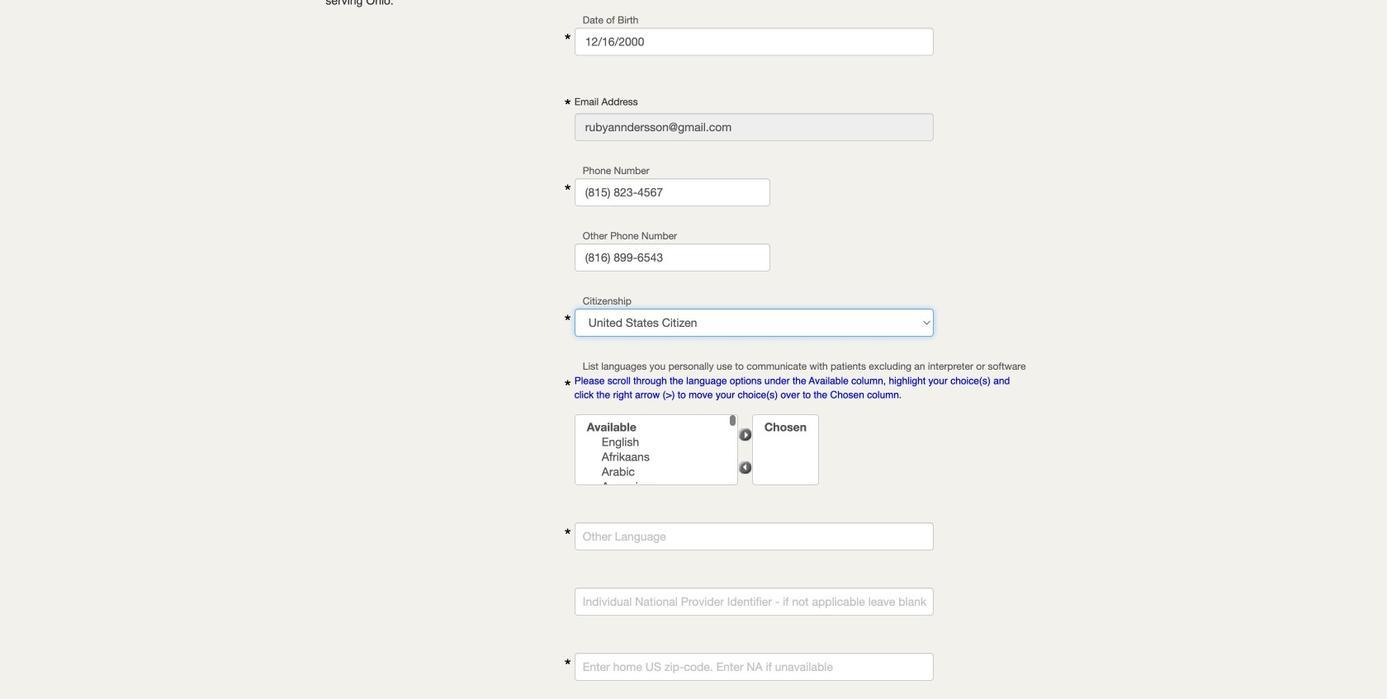 Task type: locate. For each thing, give the bounding box(es) containing it.
None text field
[[575, 178, 770, 206], [575, 243, 770, 271], [575, 523, 934, 551], [575, 588, 934, 616], [575, 653, 934, 681], [575, 178, 770, 206], [575, 243, 770, 271], [575, 523, 934, 551], [575, 588, 934, 616], [575, 653, 934, 681]]

remove image
[[738, 461, 752, 475]]

None text field
[[575, 28, 934, 56], [575, 113, 934, 141], [575, 28, 934, 56], [575, 113, 934, 141]]



Task type: describe. For each thing, give the bounding box(es) containing it.
add image
[[738, 428, 752, 442]]



Task type: vqa. For each thing, say whether or not it's contained in the screenshot.
Remove icon
yes



